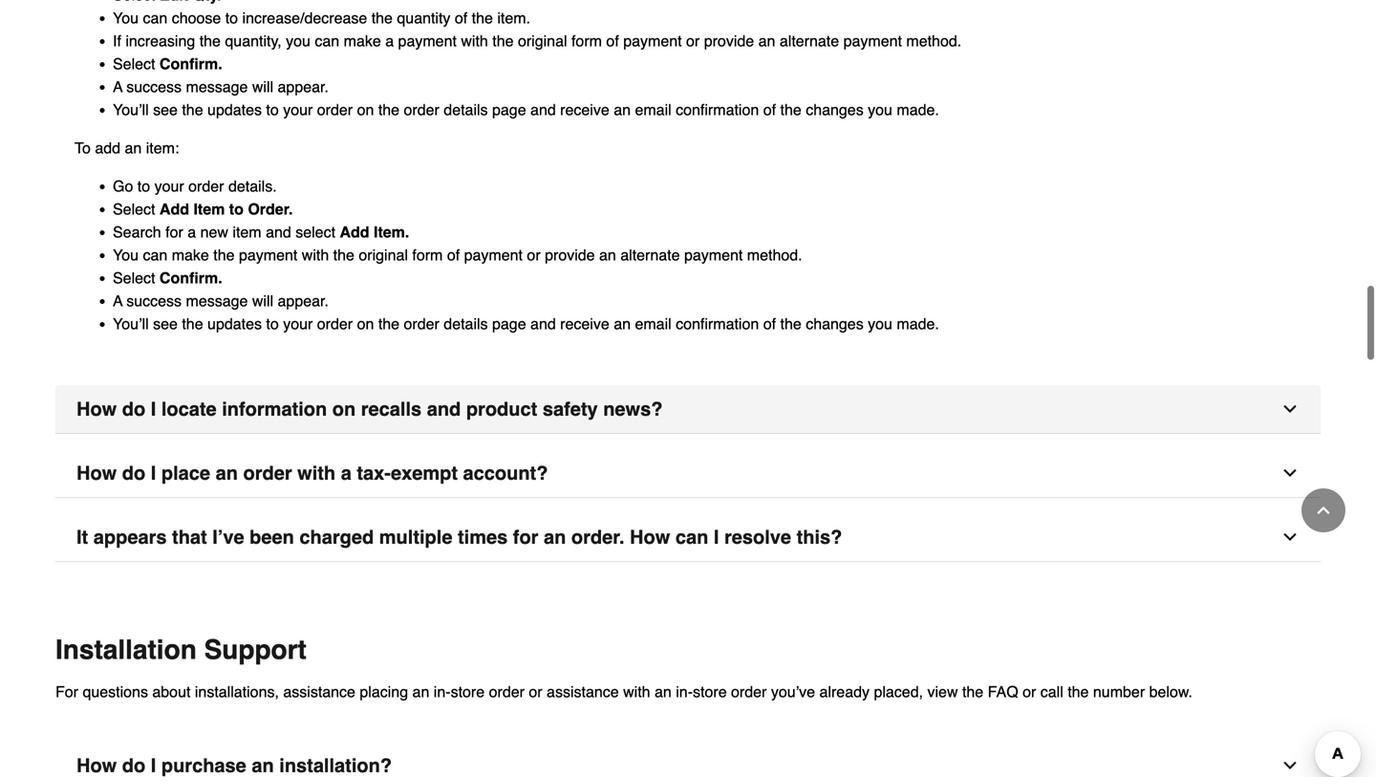 Task type: describe. For each thing, give the bounding box(es) containing it.
method. inside the you can choose to increase/decrease the quantity of the item. if increasing the quantity, you can make a payment with the original form of payment or provide an alternate payment method. select confirm. a success message will appear. you'll see the updates to your order on the order details page and receive an email confirmation of the changes you made.
[[907, 32, 962, 50]]

message inside go to your order details. select add item to order. search for a new item and select add item. you can make the payment with the original form of payment or provide an alternate payment method. select confirm. a success message will appear. you'll see the updates to your order on the order details page and receive an email confirmation of the changes you made.
[[186, 292, 248, 310]]

number
[[1094, 683, 1146, 701]]

email inside the you can choose to increase/decrease the quantity of the item. if increasing the quantity, you can make a payment with the original form of payment or provide an alternate payment method. select confirm. a success message will appear. you'll see the updates to your order on the order details page and receive an email confirmation of the changes you made.
[[635, 101, 672, 119]]

placed,
[[874, 683, 924, 701]]

to up information
[[266, 315, 279, 333]]

or inside the you can choose to increase/decrease the quantity of the item. if increasing the quantity, you can make a payment with the original form of payment or provide an alternate payment method. select confirm. a success message will appear. you'll see the updates to your order on the order details page and receive an email confirmation of the changes you made.
[[687, 32, 700, 50]]

order.
[[572, 526, 625, 548]]

order.
[[248, 200, 293, 218]]

new
[[200, 223, 228, 241]]

how for how do i place an order with a tax-exempt account?
[[76, 462, 117, 484]]

an inside button
[[544, 526, 566, 548]]

chevron up image
[[1315, 501, 1334, 520]]

do for purchase
[[122, 755, 146, 777]]

0 horizontal spatial add
[[160, 200, 189, 218]]

for inside go to your order details. select add item to order. search for a new item and select add item. you can make the payment with the original form of payment or provide an alternate payment method. select confirm. a success message will appear. you'll see the updates to your order on the order details page and receive an email confirmation of the changes you made.
[[166, 223, 183, 241]]

how do i place an order with a tax-exempt account?
[[76, 462, 548, 484]]

and inside button
[[427, 398, 461, 420]]

a inside the you can choose to increase/decrease the quantity of the item. if increasing the quantity, you can make a payment with the original form of payment or provide an alternate payment method. select confirm. a success message will appear. you'll see the updates to your order on the order details page and receive an email confirmation of the changes you made.
[[386, 32, 394, 50]]

alternate inside the you can choose to increase/decrease the quantity of the item. if increasing the quantity, you can make a payment with the original form of payment or provide an alternate payment method. select confirm. a success message will appear. you'll see the updates to your order on the order details page and receive an email confirmation of the changes you made.
[[780, 32, 840, 50]]

0 vertical spatial you
[[286, 32, 311, 50]]

receive inside the you can choose to increase/decrease the quantity of the item. if increasing the quantity, you can make a payment with the original form of payment or provide an alternate payment method. select confirm. a success message will appear. you'll see the updates to your order on the order details page and receive an email confirmation of the changes you made.
[[561, 101, 610, 119]]

details.
[[228, 177, 277, 195]]

chevron down image for news?
[[1281, 400, 1300, 419]]

success inside the you can choose to increase/decrease the quantity of the item. if increasing the quantity, you can make a payment with the original form of payment or provide an alternate payment method. select confirm. a success message will appear. you'll see the updates to your order on the order details page and receive an email confirmation of the changes you made.
[[126, 78, 182, 96]]

increase/decrease
[[242, 9, 367, 27]]

your inside the you can choose to increase/decrease the quantity of the item. if increasing the quantity, you can make a payment with the original form of payment or provide an alternate payment method. select confirm. a success message will appear. you'll see the updates to your order on the order details page and receive an email confirmation of the changes you made.
[[283, 101, 313, 119]]

how inside button
[[630, 526, 671, 548]]

1 assistance from the left
[[283, 683, 356, 701]]

times
[[458, 526, 508, 548]]

to
[[75, 139, 91, 157]]

faq
[[988, 683, 1019, 701]]

it appears that i've been charged multiple times for an order. how can i resolve this?
[[76, 526, 843, 548]]

can up 'increasing'
[[143, 9, 168, 27]]

how do i locate information on recalls and product safety news?
[[76, 398, 663, 420]]

appear. inside go to your order details. select add item to order. search for a new item and select add item. you can make the payment with the original form of payment or provide an alternate payment method. select confirm. a success message will appear. you'll see the updates to your order on the order details page and receive an email confirmation of the changes you made.
[[278, 292, 329, 310]]

or inside go to your order details. select add item to order. search for a new item and select add item. you can make the payment with the original form of payment or provide an alternate payment method. select confirm. a success message will appear. you'll see the updates to your order on the order details page and receive an email confirmation of the changes you made.
[[527, 246, 541, 264]]

place
[[161, 462, 210, 484]]

view
[[928, 683, 959, 701]]

how do i purchase an installation? button
[[55, 742, 1321, 777]]

already
[[820, 683, 870, 701]]

locate
[[161, 398, 217, 420]]

made. inside go to your order details. select add item to order. search for a new item and select add item. you can make the payment with the original form of payment or provide an alternate payment method. select confirm. a success message will appear. you'll see the updates to your order on the order details page and receive an email confirmation of the changes you made.
[[897, 315, 940, 333]]

2 select from the top
[[113, 200, 155, 218]]

about
[[152, 683, 191, 701]]

multiple
[[379, 526, 453, 548]]

go
[[113, 177, 133, 195]]

how do i purchase an installation?
[[76, 755, 392, 777]]

charged
[[300, 526, 374, 548]]

provide inside the you can choose to increase/decrease the quantity of the item. if increasing the quantity, you can make a payment with the original form of payment or provide an alternate payment method. select confirm. a success message will appear. you'll see the updates to your order on the order details page and receive an email confirmation of the changes you made.
[[704, 32, 755, 50]]

this?
[[797, 526, 843, 548]]

to up quantity,
[[225, 9, 238, 27]]

can down "increase/decrease"
[[315, 32, 340, 50]]

below.
[[1150, 683, 1193, 701]]

i for how do i locate information on recalls and product safety news?
[[151, 398, 156, 420]]

a inside go to your order details. select add item to order. search for a new item and select add item. you can make the payment with the original form of payment or provide an alternate payment method. select confirm. a success message will appear. you'll see the updates to your order on the order details page and receive an email confirmation of the changes you made.
[[188, 223, 196, 241]]

quantity,
[[225, 32, 282, 50]]

quantity
[[397, 9, 451, 27]]

safety
[[543, 398, 598, 420]]

details inside the you can choose to increase/decrease the quantity of the item. if increasing the quantity, you can make a payment with the original form of payment or provide an alternate payment method. select confirm. a success message will appear. you'll see the updates to your order on the order details page and receive an email confirmation of the changes you made.
[[444, 101, 488, 119]]

make inside go to your order details. select add item to order. search for a new item and select add item. you can make the payment with the original form of payment or provide an alternate payment method. select confirm. a success message will appear. you'll see the updates to your order on the order details page and receive an email confirmation of the changes you made.
[[172, 246, 209, 264]]

for inside button
[[513, 526, 539, 548]]

an inside 'button'
[[252, 755, 274, 777]]

1 vertical spatial add
[[340, 223, 370, 241]]

item.
[[374, 223, 410, 241]]

2 vertical spatial your
[[283, 315, 313, 333]]

2 store from the left
[[693, 683, 727, 701]]

1 vertical spatial you
[[868, 101, 893, 119]]

scroll to top element
[[1302, 489, 1346, 533]]

to up item
[[229, 200, 244, 218]]

will inside go to your order details. select add item to order. search for a new item and select add item. you can make the payment with the original form of payment or provide an alternate payment method. select confirm. a success message will appear. you'll see the updates to your order on the order details page and receive an email confirmation of the changes you made.
[[252, 292, 274, 310]]

it
[[76, 526, 88, 548]]

questions
[[83, 683, 148, 701]]

go to your order details. select add item to order. search for a new item and select add item. you can make the payment with the original form of payment or provide an alternate payment method. select confirm. a success message will appear. you'll see the updates to your order on the order details page and receive an email confirmation of the changes you made.
[[113, 177, 940, 333]]

how do i locate information on recalls and product safety news? button
[[55, 385, 1321, 434]]

with inside button
[[298, 462, 336, 484]]

account?
[[463, 462, 548, 484]]

a inside the you can choose to increase/decrease the quantity of the item. if increasing the quantity, you can make a payment with the original form of payment or provide an alternate payment method. select confirm. a success message will appear. you'll see the updates to your order on the order details page and receive an email confirmation of the changes you made.
[[113, 78, 123, 96]]

you can choose to increase/decrease the quantity of the item. if increasing the quantity, you can make a payment with the original form of payment or provide an alternate payment method. select confirm. a success message will appear. you'll see the updates to your order on the order details page and receive an email confirmation of the changes you made.
[[113, 9, 962, 119]]

confirm. inside go to your order details. select add item to order. search for a new item and select add item. you can make the payment with the original form of payment or provide an alternate payment method. select confirm. a success message will appear. you'll see the updates to your order on the order details page and receive an email confirmation of the changes you made.
[[160, 269, 222, 287]]

for questions about installations, assistance placing an in-store order or assistance with an in-store order you've already placed, view the faq or call the number below.
[[55, 683, 1193, 701]]

1 store from the left
[[451, 683, 485, 701]]

3 select from the top
[[113, 269, 155, 287]]

select
[[296, 223, 336, 241]]

email inside go to your order details. select add item to order. search for a new item and select add item. you can make the payment with the original form of payment or provide an alternate payment method. select confirm. a success message will appear. you'll see the updates to your order on the order details page and receive an email confirmation of the changes you made.
[[635, 315, 672, 333]]

and inside the you can choose to increase/decrease the quantity of the item. if increasing the quantity, you can make a payment with the original form of payment or provide an alternate payment method. select confirm. a success message will appear. you'll see the updates to your order on the order details page and receive an email confirmation of the changes you made.
[[531, 101, 556, 119]]

chevron down image
[[1281, 464, 1300, 483]]

tax-
[[357, 462, 391, 484]]

method. inside go to your order details. select add item to order. search for a new item and select add item. you can make the payment with the original form of payment or provide an alternate payment method. select confirm. a success message will appear. you'll see the updates to your order on the order details page and receive an email confirmation of the changes you made.
[[748, 246, 803, 264]]

for
[[55, 683, 78, 701]]

to down quantity,
[[266, 101, 279, 119]]

confirmation inside the you can choose to increase/decrease the quantity of the item. if increasing the quantity, you can make a payment with the original form of payment or provide an alternate payment method. select confirm. a success message will appear. you'll see the updates to your order on the order details page and receive an email confirmation of the changes you made.
[[676, 101, 759, 119]]

can inside go to your order details. select add item to order. search for a new item and select add item. you can make the payment with the original form of payment or provide an alternate payment method. select confirm. a success message will appear. you'll see the updates to your order on the order details page and receive an email confirmation of the changes you made.
[[143, 246, 168, 264]]

original inside the you can choose to increase/decrease the quantity of the item. if increasing the quantity, you can make a payment with the original form of payment or provide an alternate payment method. select confirm. a success message will appear. you'll see the updates to your order on the order details page and receive an email confirmation of the changes you made.
[[518, 32, 568, 50]]

news?
[[604, 398, 663, 420]]

message inside the you can choose to increase/decrease the quantity of the item. if increasing the quantity, you can make a payment with the original form of payment or provide an alternate payment method. select confirm. a success message will appear. you'll see the updates to your order on the order details page and receive an email confirmation of the changes you made.
[[186, 78, 248, 96]]

i for how do i purchase an installation?
[[151, 755, 156, 777]]



Task type: locate. For each thing, give the bounding box(es) containing it.
how do i place an order with a tax-exempt account? button
[[55, 449, 1321, 498]]

0 vertical spatial success
[[126, 78, 182, 96]]

2 vertical spatial select
[[113, 269, 155, 287]]

2 updates from the top
[[208, 315, 262, 333]]

how inside button
[[76, 462, 117, 484]]

2 vertical spatial a
[[341, 462, 352, 484]]

alternate
[[780, 32, 840, 50], [621, 246, 680, 264]]

1 vertical spatial alternate
[[621, 246, 680, 264]]

2 vertical spatial chevron down image
[[1281, 756, 1300, 775]]

0 vertical spatial email
[[635, 101, 672, 119]]

the
[[372, 9, 393, 27], [472, 9, 493, 27], [200, 32, 221, 50], [493, 32, 514, 50], [182, 101, 203, 119], [378, 101, 400, 119], [781, 101, 802, 119], [213, 246, 235, 264], [333, 246, 355, 264], [182, 315, 203, 333], [378, 315, 400, 333], [781, 315, 802, 333], [963, 683, 984, 701], [1068, 683, 1090, 701]]

0 horizontal spatial assistance
[[283, 683, 356, 701]]

i left purchase
[[151, 755, 156, 777]]

1 vertical spatial changes
[[806, 315, 864, 333]]

installation
[[55, 635, 197, 666]]

0 vertical spatial add
[[160, 200, 189, 218]]

item
[[233, 223, 262, 241]]

1 vertical spatial form
[[412, 246, 443, 264]]

2 confirm. from the top
[[160, 269, 222, 287]]

installation support
[[55, 635, 307, 666]]

to
[[225, 9, 238, 27], [266, 101, 279, 119], [137, 177, 150, 195], [229, 200, 244, 218], [266, 315, 279, 333]]

search
[[113, 223, 161, 241]]

1 horizontal spatial method.
[[907, 32, 962, 50]]

1 vertical spatial email
[[635, 315, 672, 333]]

0 horizontal spatial provide
[[545, 246, 595, 264]]

1 confirmation from the top
[[676, 101, 759, 119]]

store up how do i purchase an installation? 'button'
[[693, 683, 727, 701]]

0 vertical spatial updates
[[208, 101, 262, 119]]

resolve
[[725, 526, 792, 548]]

select inside the you can choose to increase/decrease the quantity of the item. if increasing the quantity, you can make a payment with the original form of payment or provide an alternate payment method. select confirm. a success message will appear. you'll see the updates to your order on the order details page and receive an email confirmation of the changes you made.
[[113, 55, 155, 73]]

1 horizontal spatial for
[[513, 526, 539, 548]]

updates inside go to your order details. select add item to order. search for a new item and select add item. you can make the payment with the original form of payment or provide an alternate payment method. select confirm. a success message will appear. you'll see the updates to your order on the order details page and receive an email confirmation of the changes you made.
[[208, 315, 262, 333]]

1 vertical spatial confirm.
[[160, 269, 222, 287]]

will down quantity,
[[252, 78, 274, 96]]

2 made. from the top
[[897, 315, 940, 333]]

success
[[126, 78, 182, 96], [126, 292, 182, 310]]

make down "increase/decrease"
[[344, 32, 381, 50]]

1 success from the top
[[126, 78, 182, 96]]

make
[[344, 32, 381, 50], [172, 246, 209, 264]]

1 updates from the top
[[208, 101, 262, 119]]

chevron down image inside it appears that i've been charged multiple times for an order. how can i resolve this? button
[[1281, 528, 1300, 547]]

1 horizontal spatial a
[[341, 462, 352, 484]]

0 vertical spatial original
[[518, 32, 568, 50]]

1 vertical spatial method.
[[748, 246, 803, 264]]

0 vertical spatial make
[[344, 32, 381, 50]]

your up information
[[283, 315, 313, 333]]

updates
[[208, 101, 262, 119], [208, 315, 262, 333]]

i inside button
[[714, 526, 719, 548]]

for right the times
[[513, 526, 539, 548]]

i inside button
[[151, 462, 156, 484]]

select down if at the left of the page
[[113, 55, 155, 73]]

1 message from the top
[[186, 78, 248, 96]]

1 vertical spatial do
[[122, 462, 146, 484]]

how up it
[[76, 462, 117, 484]]

page up product
[[492, 315, 526, 333]]

1 vertical spatial a
[[188, 223, 196, 241]]

on
[[357, 101, 374, 119], [357, 315, 374, 333], [333, 398, 356, 420]]

form inside the you can choose to increase/decrease the quantity of the item. if increasing the quantity, you can make a payment with the original form of payment or provide an alternate payment method. select confirm. a success message will appear. you'll see the updates to your order on the order details page and receive an email confirmation of the changes you made.
[[572, 32, 602, 50]]

message down quantity,
[[186, 78, 248, 96]]

your
[[283, 101, 313, 119], [155, 177, 184, 195], [283, 315, 313, 333]]

you'll inside go to your order details. select add item to order. search for a new item and select add item. you can make the payment with the original form of payment or provide an alternate payment method. select confirm. a success message will appear. you'll see the updates to your order on the order details page and receive an email confirmation of the changes you made.
[[113, 315, 149, 333]]

support
[[204, 635, 307, 666]]

recalls
[[361, 398, 422, 420]]

assistance
[[283, 683, 356, 701], [547, 683, 619, 701]]

confirm. down new
[[160, 269, 222, 287]]

1 chevron down image from the top
[[1281, 400, 1300, 419]]

0 vertical spatial do
[[122, 398, 146, 420]]

chevron down image inside how do i purchase an installation? 'button'
[[1281, 756, 1300, 775]]

0 vertical spatial a
[[386, 32, 394, 50]]

i inside button
[[151, 398, 156, 420]]

2 success from the top
[[126, 292, 182, 310]]

how inside button
[[76, 398, 117, 420]]

will down item
[[252, 292, 274, 310]]

see up item: on the left of page
[[153, 101, 178, 119]]

2 in- from the left
[[676, 683, 693, 701]]

1 vertical spatial a
[[113, 292, 123, 310]]

3 do from the top
[[122, 755, 146, 777]]

item.
[[498, 9, 531, 27]]

choose
[[172, 9, 221, 27]]

how right order.
[[630, 526, 671, 548]]

can inside it appears that i've been charged multiple times for an order. how can i resolve this? button
[[676, 526, 709, 548]]

do inside button
[[122, 462, 146, 484]]

0 vertical spatial confirmation
[[676, 101, 759, 119]]

call
[[1041, 683, 1064, 701]]

you
[[113, 9, 139, 27], [113, 246, 139, 264]]

0 vertical spatial alternate
[[780, 32, 840, 50]]

on inside the you can choose to increase/decrease the quantity of the item. if increasing the quantity, you can make a payment with the original form of payment or provide an alternate payment method. select confirm. a success message will appear. you'll see the updates to your order on the order details page and receive an email confirmation of the changes you made.
[[357, 101, 374, 119]]

changes
[[806, 101, 864, 119], [806, 315, 864, 333]]

0 vertical spatial provide
[[704, 32, 755, 50]]

a
[[113, 78, 123, 96], [113, 292, 123, 310]]

do for place
[[122, 462, 146, 484]]

2 changes from the top
[[806, 315, 864, 333]]

0 horizontal spatial store
[[451, 683, 485, 701]]

updates down quantity,
[[208, 101, 262, 119]]

see up locate
[[153, 315, 178, 333]]

1 vertical spatial made.
[[897, 315, 940, 333]]

provide
[[704, 32, 755, 50], [545, 246, 595, 264]]

updates down item
[[208, 315, 262, 333]]

how for how do i locate information on recalls and product safety news?
[[76, 398, 117, 420]]

select down search
[[113, 269, 155, 287]]

i left resolve
[[714, 526, 719, 548]]

0 vertical spatial confirm.
[[160, 55, 222, 73]]

2 details from the top
[[444, 315, 488, 333]]

a down if at the left of the page
[[113, 78, 123, 96]]

i for how do i place an order with a tax-exempt account?
[[151, 462, 156, 484]]

chevron down image for order.
[[1281, 528, 1300, 547]]

1 horizontal spatial make
[[344, 32, 381, 50]]

1 vertical spatial chevron down image
[[1281, 528, 1300, 547]]

1 a from the top
[[113, 78, 123, 96]]

confirm. down 'increasing'
[[160, 55, 222, 73]]

add left item.
[[340, 223, 370, 241]]

2 receive from the top
[[561, 315, 610, 333]]

2 vertical spatial on
[[333, 398, 356, 420]]

details inside go to your order details. select add item to order. search for a new item and select add item. you can make the payment with the original form of payment or provide an alternate payment method. select confirm. a success message will appear. you'll see the updates to your order on the order details page and receive an email confirmation of the changes you made.
[[444, 315, 488, 333]]

can
[[143, 9, 168, 27], [315, 32, 340, 50], [143, 246, 168, 264], [676, 526, 709, 548]]

you've
[[772, 683, 816, 701]]

or
[[687, 32, 700, 50], [527, 246, 541, 264], [529, 683, 543, 701], [1023, 683, 1037, 701]]

2 vertical spatial you
[[868, 315, 893, 333]]

1 vertical spatial you
[[113, 246, 139, 264]]

1 vertical spatial select
[[113, 200, 155, 218]]

0 vertical spatial for
[[166, 223, 183, 241]]

0 horizontal spatial a
[[188, 223, 196, 241]]

made. inside the you can choose to increase/decrease the quantity of the item. if increasing the quantity, you can make a payment with the original form of payment or provide an alternate payment method. select confirm. a success message will appear. you'll see the updates to your order on the order details page and receive an email confirmation of the changes you made.
[[897, 101, 940, 119]]

1 vertical spatial your
[[155, 177, 184, 195]]

how down questions
[[76, 755, 117, 777]]

purchase
[[161, 755, 247, 777]]

1 vertical spatial appear.
[[278, 292, 329, 310]]

1 vertical spatial will
[[252, 292, 274, 310]]

do left locate
[[122, 398, 146, 420]]

do for locate
[[122, 398, 146, 420]]

appear.
[[278, 78, 329, 96], [278, 292, 329, 310]]

details
[[444, 101, 488, 119], [444, 315, 488, 333]]

0 vertical spatial chevron down image
[[1281, 400, 1300, 419]]

in-
[[434, 683, 451, 701], [676, 683, 693, 701]]

your down item: on the left of page
[[155, 177, 184, 195]]

to add an item:
[[75, 139, 179, 157]]

to right go
[[137, 177, 150, 195]]

2 vertical spatial do
[[122, 755, 146, 777]]

2 do from the top
[[122, 462, 146, 484]]

1 horizontal spatial in-
[[676, 683, 693, 701]]

i inside 'button'
[[151, 755, 156, 777]]

2 page from the top
[[492, 315, 526, 333]]

1 do from the top
[[122, 398, 146, 420]]

how inside 'button'
[[76, 755, 117, 777]]

1 details from the top
[[444, 101, 488, 119]]

0 vertical spatial details
[[444, 101, 488, 119]]

store
[[451, 683, 485, 701], [693, 683, 727, 701]]

do inside 'button'
[[122, 755, 146, 777]]

add
[[160, 200, 189, 218], [340, 223, 370, 241]]

0 vertical spatial will
[[252, 78, 274, 96]]

1 select from the top
[[113, 55, 155, 73]]

do
[[122, 398, 146, 420], [122, 462, 146, 484], [122, 755, 146, 777]]

you inside go to your order details. select add item to order. search for a new item and select add item. you can make the payment with the original form of payment or provide an alternate payment method. select confirm. a success message will appear. you'll see the updates to your order on the order details page and receive an email confirmation of the changes you made.
[[868, 315, 893, 333]]

i left the place
[[151, 462, 156, 484]]

can down how do i place an order with a tax-exempt account? button
[[676, 526, 709, 548]]

payment
[[398, 32, 457, 50], [624, 32, 682, 50], [844, 32, 903, 50], [239, 246, 298, 264], [464, 246, 523, 264], [685, 246, 743, 264]]

1 vertical spatial for
[[513, 526, 539, 548]]

0 horizontal spatial original
[[359, 246, 408, 264]]

that
[[172, 526, 207, 548]]

make inside the you can choose to increase/decrease the quantity of the item. if increasing the quantity, you can make a payment with the original form of payment or provide an alternate payment method. select confirm. a success message will appear. you'll see the updates to your order on the order details page and receive an email confirmation of the changes you made.
[[344, 32, 381, 50]]

add
[[95, 139, 121, 157]]

0 horizontal spatial in-
[[434, 683, 451, 701]]

order inside how do i place an order with a tax-exempt account? button
[[243, 462, 292, 484]]

1 vertical spatial message
[[186, 292, 248, 310]]

1 you'll from the top
[[113, 101, 149, 119]]

a inside button
[[341, 462, 352, 484]]

0 vertical spatial form
[[572, 32, 602, 50]]

i left locate
[[151, 398, 156, 420]]

a down search
[[113, 292, 123, 310]]

1 email from the top
[[635, 101, 672, 119]]

appear. inside the you can choose to increase/decrease the quantity of the item. if increasing the quantity, you can make a payment with the original form of payment or provide an alternate payment method. select confirm. a success message will appear. you'll see the updates to your order on the order details page and receive an email confirmation of the changes you made.
[[278, 78, 329, 96]]

1 changes from the top
[[806, 101, 864, 119]]

1 vertical spatial confirmation
[[676, 315, 759, 333]]

store right placing
[[451, 683, 485, 701]]

2 confirmation from the top
[[676, 315, 759, 333]]

installations,
[[195, 683, 279, 701]]

make down new
[[172, 246, 209, 264]]

and
[[531, 101, 556, 119], [266, 223, 291, 241], [531, 315, 556, 333], [427, 398, 461, 420]]

receive inside go to your order details. select add item to order. search for a new item and select add item. you can make the payment with the original form of payment or provide an alternate payment method. select confirm. a success message will appear. you'll see the updates to your order on the order details page and receive an email confirmation of the changes you made.
[[561, 315, 610, 333]]

your down "increase/decrease"
[[283, 101, 313, 119]]

you up if at the left of the page
[[113, 9, 139, 27]]

1 will from the top
[[252, 78, 274, 96]]

exempt
[[391, 462, 458, 484]]

1 vertical spatial receive
[[561, 315, 610, 333]]

1 appear. from the top
[[278, 78, 329, 96]]

1 vertical spatial details
[[444, 315, 488, 333]]

1 horizontal spatial alternate
[[780, 32, 840, 50]]

you inside the you can choose to increase/decrease the quantity of the item. if increasing the quantity, you can make a payment with the original form of payment or provide an alternate payment method. select confirm. a success message will appear. you'll see the updates to your order on the order details page and receive an email confirmation of the changes you made.
[[113, 9, 139, 27]]

i
[[151, 398, 156, 420], [151, 462, 156, 484], [714, 526, 719, 548], [151, 755, 156, 777]]

do left purchase
[[122, 755, 146, 777]]

a
[[386, 32, 394, 50], [188, 223, 196, 241], [341, 462, 352, 484]]

item:
[[146, 139, 179, 157]]

how left locate
[[76, 398, 117, 420]]

it appears that i've been charged multiple times for an order. how can i resolve this? button
[[55, 513, 1321, 562]]

success down 'increasing'
[[126, 78, 182, 96]]

form inside go to your order details. select add item to order. search for a new item and select add item. you can make the payment with the original form of payment or provide an alternate payment method. select confirm. a success message will appear. you'll see the updates to your order on the order details page and receive an email confirmation of the changes you made.
[[412, 246, 443, 264]]

0 vertical spatial you'll
[[113, 101, 149, 119]]

0 horizontal spatial make
[[172, 246, 209, 264]]

of
[[455, 9, 468, 27], [607, 32, 619, 50], [764, 101, 777, 119], [447, 246, 460, 264], [764, 315, 777, 333]]

0 vertical spatial appear.
[[278, 78, 329, 96]]

1 horizontal spatial assistance
[[547, 683, 619, 701]]

a inside go to your order details. select add item to order. search for a new item and select add item. you can make the payment with the original form of payment or provide an alternate payment method. select confirm. a success message will appear. you'll see the updates to your order on the order details page and receive an email confirmation of the changes you made.
[[113, 292, 123, 310]]

page
[[492, 101, 526, 119], [492, 315, 526, 333]]

0 horizontal spatial form
[[412, 246, 443, 264]]

chevron down image inside how do i locate information on recalls and product safety news? button
[[1281, 400, 1300, 419]]

information
[[222, 398, 327, 420]]

original inside go to your order details. select add item to order. search for a new item and select add item. you can make the payment with the original form of payment or provide an alternate payment method. select confirm. a success message will appear. you'll see the updates to your order on the order details page and receive an email confirmation of the changes you made.
[[359, 246, 408, 264]]

how
[[76, 398, 117, 420], [76, 462, 117, 484], [630, 526, 671, 548], [76, 755, 117, 777]]

if
[[113, 32, 121, 50]]

0 vertical spatial message
[[186, 78, 248, 96]]

message down new
[[186, 292, 248, 310]]

0 vertical spatial a
[[113, 78, 123, 96]]

confirm.
[[160, 55, 222, 73], [160, 269, 222, 287]]

add left item
[[160, 200, 189, 218]]

0 vertical spatial method.
[[907, 32, 962, 50]]

1 horizontal spatial provide
[[704, 32, 755, 50]]

provide inside go to your order details. select add item to order. search for a new item and select add item. you can make the payment with the original form of payment or provide an alternate payment method. select confirm. a success message will appear. you'll see the updates to your order on the order details page and receive an email confirmation of the changes you made.
[[545, 246, 595, 264]]

1 vertical spatial see
[[153, 315, 178, 333]]

2 a from the top
[[113, 292, 123, 310]]

see inside go to your order details. select add item to order. search for a new item and select add item. you can make the payment with the original form of payment or provide an alternate payment method. select confirm. a success message will appear. you'll see the updates to your order on the order details page and receive an email confirmation of the changes you made.
[[153, 315, 178, 333]]

message
[[186, 78, 248, 96], [186, 292, 248, 310]]

2 see from the top
[[153, 315, 178, 333]]

1 horizontal spatial form
[[572, 32, 602, 50]]

do left the place
[[122, 462, 146, 484]]

with inside go to your order details. select add item to order. search for a new item and select add item. you can make the payment with the original form of payment or provide an alternate payment method. select confirm. a success message will appear. you'll see the updates to your order on the order details page and receive an email confirmation of the changes you made.
[[302, 246, 329, 264]]

1 in- from the left
[[434, 683, 451, 701]]

i've
[[213, 526, 244, 548]]

3 chevron down image from the top
[[1281, 756, 1300, 775]]

changes inside go to your order details. select add item to order. search for a new item and select add item. you can make the payment with the original form of payment or provide an alternate payment method. select confirm. a success message will appear. you'll see the updates to your order on the order details page and receive an email confirmation of the changes you made.
[[806, 315, 864, 333]]

2 will from the top
[[252, 292, 274, 310]]

1 horizontal spatial add
[[340, 223, 370, 241]]

confirmation inside go to your order details. select add item to order. search for a new item and select add item. you can make the payment with the original form of payment or provide an alternate payment method. select confirm. a success message will appear. you'll see the updates to your order on the order details page and receive an email confirmation of the changes you made.
[[676, 315, 759, 333]]

1 see from the top
[[153, 101, 178, 119]]

2 email from the top
[[635, 315, 672, 333]]

2 you from the top
[[113, 246, 139, 264]]

0 vertical spatial made.
[[897, 101, 940, 119]]

2 appear. from the top
[[278, 292, 329, 310]]

product
[[466, 398, 538, 420]]

you'll down search
[[113, 315, 149, 333]]

select
[[113, 55, 155, 73], [113, 200, 155, 218], [113, 269, 155, 287]]

an inside button
[[216, 462, 238, 484]]

1 horizontal spatial store
[[693, 683, 727, 701]]

1 vertical spatial page
[[492, 315, 526, 333]]

placing
[[360, 683, 408, 701]]

1 vertical spatial updates
[[208, 315, 262, 333]]

in- right placing
[[434, 683, 451, 701]]

0 horizontal spatial method.
[[748, 246, 803, 264]]

installation?
[[279, 755, 392, 777]]

0 vertical spatial see
[[153, 101, 178, 119]]

with inside the you can choose to increase/decrease the quantity of the item. if increasing the quantity, you can make a payment with the original form of payment or provide an alternate payment method. select confirm. a success message will appear. you'll see the updates to your order on the order details page and receive an email confirmation of the changes you made.
[[461, 32, 488, 50]]

been
[[250, 526, 294, 548]]

0 horizontal spatial alternate
[[621, 246, 680, 264]]

0 vertical spatial select
[[113, 55, 155, 73]]

1 vertical spatial you'll
[[113, 315, 149, 333]]

1 vertical spatial success
[[126, 292, 182, 310]]

success down search
[[126, 292, 182, 310]]

appear. down quantity,
[[278, 78, 329, 96]]

appears
[[93, 526, 167, 548]]

2 you'll from the top
[[113, 315, 149, 333]]

page down item.
[[492, 101, 526, 119]]

you inside go to your order details. select add item to order. search for a new item and select add item. you can make the payment with the original form of payment or provide an alternate payment method. select confirm. a success message will appear. you'll see the updates to your order on the order details page and receive an email confirmation of the changes you made.
[[113, 246, 139, 264]]

1 confirm. from the top
[[160, 55, 222, 73]]

1 vertical spatial on
[[357, 315, 374, 333]]

form
[[572, 32, 602, 50], [412, 246, 443, 264]]

1 vertical spatial make
[[172, 246, 209, 264]]

you down search
[[113, 246, 139, 264]]

1 page from the top
[[492, 101, 526, 119]]

an
[[759, 32, 776, 50], [614, 101, 631, 119], [125, 139, 142, 157], [600, 246, 617, 264], [614, 315, 631, 333], [216, 462, 238, 484], [544, 526, 566, 548], [413, 683, 430, 701], [655, 683, 672, 701], [252, 755, 274, 777]]

chevron down image
[[1281, 400, 1300, 419], [1281, 528, 1300, 547], [1281, 756, 1300, 775]]

1 receive from the top
[[561, 101, 610, 119]]

can down search
[[143, 246, 168, 264]]

you'll
[[113, 101, 149, 119], [113, 315, 149, 333]]

page inside the you can choose to increase/decrease the quantity of the item. if increasing the quantity, you can make a payment with the original form of payment or provide an alternate payment method. select confirm. a success message will appear. you'll see the updates to your order on the order details page and receive an email confirmation of the changes you made.
[[492, 101, 526, 119]]

on inside go to your order details. select add item to order. search for a new item and select add item. you can make the payment with the original form of payment or provide an alternate payment method. select confirm. a success message will appear. you'll see the updates to your order on the order details page and receive an email confirmation of the changes you made.
[[357, 315, 374, 333]]

will inside the you can choose to increase/decrease the quantity of the item. if increasing the quantity, you can make a payment with the original form of payment or provide an alternate payment method. select confirm. a success message will appear. you'll see the updates to your order on the order details page and receive an email confirmation of the changes you made.
[[252, 78, 274, 96]]

method.
[[907, 32, 962, 50], [748, 246, 803, 264]]

1 made. from the top
[[897, 101, 940, 119]]

increasing
[[126, 32, 195, 50]]

2 chevron down image from the top
[[1281, 528, 1300, 547]]

confirm. inside the you can choose to increase/decrease the quantity of the item. if increasing the quantity, you can make a payment with the original form of payment or provide an alternate payment method. select confirm. a success message will appear. you'll see the updates to your order on the order details page and receive an email confirmation of the changes you made.
[[160, 55, 222, 73]]

0 horizontal spatial for
[[166, 223, 183, 241]]

confirmation
[[676, 101, 759, 119], [676, 315, 759, 333]]

1 you from the top
[[113, 9, 139, 27]]

0 vertical spatial you
[[113, 9, 139, 27]]

0 vertical spatial your
[[283, 101, 313, 119]]

1 vertical spatial provide
[[545, 246, 595, 264]]

email
[[635, 101, 672, 119], [635, 315, 672, 333]]

order
[[317, 101, 353, 119], [404, 101, 440, 119], [189, 177, 224, 195], [317, 315, 353, 333], [404, 315, 440, 333], [243, 462, 292, 484], [489, 683, 525, 701], [732, 683, 767, 701]]

1 horizontal spatial original
[[518, 32, 568, 50]]

appear. down select
[[278, 292, 329, 310]]

on inside button
[[333, 398, 356, 420]]

alternate inside go to your order details. select add item to order. search for a new item and select add item. you can make the payment with the original form of payment or provide an alternate payment method. select confirm. a success message will appear. you'll see the updates to your order on the order details page and receive an email confirmation of the changes you made.
[[621, 246, 680, 264]]

2 message from the top
[[186, 292, 248, 310]]

in- up how do i purchase an installation? 'button'
[[676, 683, 693, 701]]

select up search
[[113, 200, 155, 218]]

1 vertical spatial original
[[359, 246, 408, 264]]

see inside the you can choose to increase/decrease the quantity of the item. if increasing the quantity, you can make a payment with the original form of payment or provide an alternate payment method. select confirm. a success message will appear. you'll see the updates to your order on the order details page and receive an email confirmation of the changes you made.
[[153, 101, 178, 119]]

updates inside the you can choose to increase/decrease the quantity of the item. if increasing the quantity, you can make a payment with the original form of payment or provide an alternate payment method. select confirm. a success message will appear. you'll see the updates to your order on the order details page and receive an email confirmation of the changes you made.
[[208, 101, 262, 119]]

for
[[166, 223, 183, 241], [513, 526, 539, 548]]

0 vertical spatial on
[[357, 101, 374, 119]]

changes inside the you can choose to increase/decrease the quantity of the item. if increasing the quantity, you can make a payment with the original form of payment or provide an alternate payment method. select confirm. a success message will appear. you'll see the updates to your order on the order details page and receive an email confirmation of the changes you made.
[[806, 101, 864, 119]]

you'll up the to add an item:
[[113, 101, 149, 119]]

page inside go to your order details. select add item to order. search for a new item and select add item. you can make the payment with the original form of payment or provide an alternate payment method. select confirm. a success message will appear. you'll see the updates to your order on the order details page and receive an email confirmation of the changes you made.
[[492, 315, 526, 333]]

success inside go to your order details. select add item to order. search for a new item and select add item. you can make the payment with the original form of payment or provide an alternate payment method. select confirm. a success message will appear. you'll see the updates to your order on the order details page and receive an email confirmation of the changes you made.
[[126, 292, 182, 310]]

0 vertical spatial page
[[492, 101, 526, 119]]

do inside button
[[122, 398, 146, 420]]

how for how do i purchase an installation?
[[76, 755, 117, 777]]

receive
[[561, 101, 610, 119], [561, 315, 610, 333]]

2 assistance from the left
[[547, 683, 619, 701]]

item
[[194, 200, 225, 218]]

for right search
[[166, 223, 183, 241]]

0 vertical spatial receive
[[561, 101, 610, 119]]

you'll inside the you can choose to increase/decrease the quantity of the item. if increasing the quantity, you can make a payment with the original form of payment or provide an alternate payment method. select confirm. a success message will appear. you'll see the updates to your order on the order details page and receive an email confirmation of the changes you made.
[[113, 101, 149, 119]]

2 horizontal spatial a
[[386, 32, 394, 50]]

0 vertical spatial changes
[[806, 101, 864, 119]]



Task type: vqa. For each thing, say whether or not it's contained in the screenshot.
your inside You can choose to increase/decrease the quantity of the item. If increasing the quantity, you can make a payment with the original form of payment or provide an alternate payment method. Select Confirm. A success message will appear. You'll see the updates to your order on the order details page and receive an email confirmation of the changes you made.
yes



